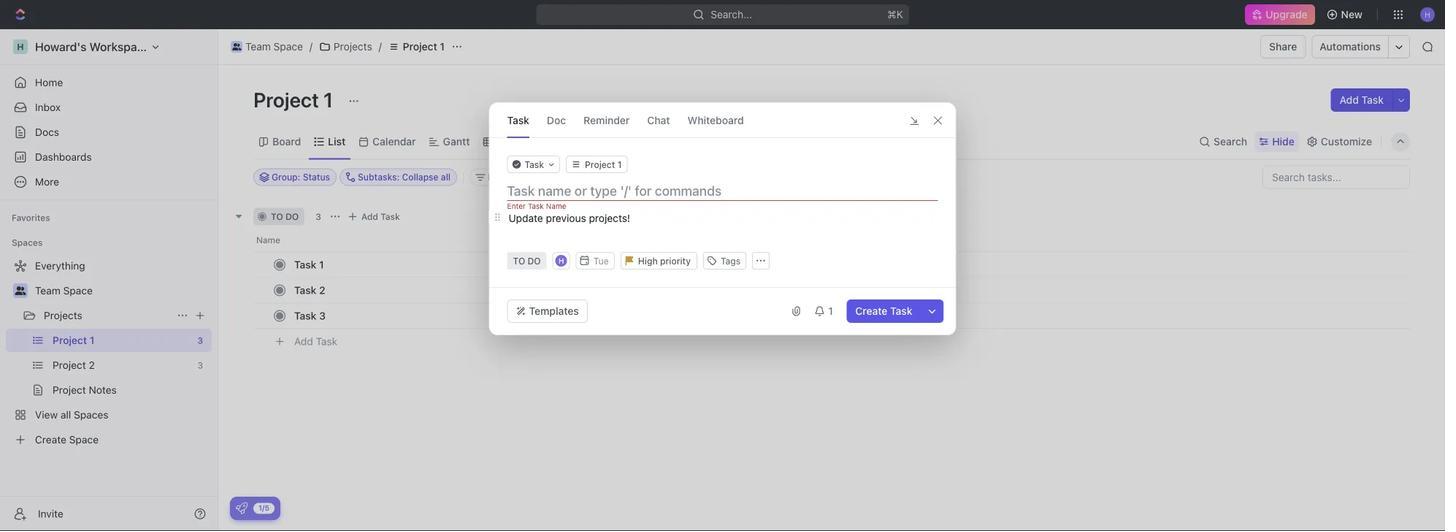 Task type: vqa. For each thing, say whether or not it's contained in the screenshot.
the Date
no



Task type: locate. For each thing, give the bounding box(es) containing it.
dashboards
[[35, 151, 92, 163]]

doc
[[547, 114, 566, 126]]

add for add task button to the bottom
[[294, 335, 313, 348]]

1 horizontal spatial team space link
[[227, 38, 307, 56]]

0 horizontal spatial project 1
[[254, 87, 338, 111]]

new button
[[1321, 3, 1372, 26]]

search
[[1214, 136, 1248, 148]]

task up table
[[507, 114, 530, 126]]

3
[[316, 212, 321, 222], [319, 310, 326, 322]]

new
[[1342, 8, 1363, 20]]

0 vertical spatial user group image
[[232, 43, 241, 50]]

1 vertical spatial ‎task
[[294, 284, 317, 296]]

1 ‎task from the top
[[294, 259, 317, 271]]

1
[[440, 41, 445, 53], [324, 87, 333, 111], [319, 259, 324, 271], [829, 305, 834, 317]]

0 horizontal spatial team
[[35, 285, 61, 297]]

h button
[[554, 254, 569, 268]]

1 vertical spatial do
[[528, 256, 541, 266]]

assignees button
[[591, 168, 659, 186]]

dashboards link
[[6, 145, 212, 169]]

0 horizontal spatial team space link
[[35, 279, 209, 302]]

1 horizontal spatial projects link
[[316, 38, 376, 56]]

0 horizontal spatial projects link
[[44, 304, 171, 327]]

0 vertical spatial project 1
[[403, 41, 445, 53]]

1 vertical spatial add task
[[362, 212, 400, 222]]

add up ‎task 1 link
[[362, 212, 378, 222]]

sidebar navigation
[[0, 29, 218, 531]]

1 horizontal spatial project 1
[[403, 41, 445, 53]]

1 vertical spatial project
[[254, 87, 319, 111]]

1 vertical spatial team space
[[35, 285, 93, 297]]

2 ‎task from the top
[[294, 284, 317, 296]]

projects
[[334, 41, 372, 53], [44, 309, 82, 321]]

0 horizontal spatial projects
[[44, 309, 82, 321]]

0 horizontal spatial add
[[294, 335, 313, 348]]

‎task up ‎task 2
[[294, 259, 317, 271]]

2 vertical spatial add task
[[294, 335, 338, 348]]

‎task for ‎task 1
[[294, 259, 317, 271]]

to
[[271, 212, 283, 222], [513, 256, 525, 266]]

upgrade
[[1266, 8, 1308, 20]]

priority
[[660, 256, 691, 266]]

create task button
[[847, 300, 922, 323]]

1/5
[[259, 504, 270, 512]]

add task for add task button to the bottom
[[294, 335, 338, 348]]

2 vertical spatial add
[[294, 335, 313, 348]]

hide
[[1273, 136, 1295, 148]]

0 horizontal spatial team space
[[35, 285, 93, 297]]

high priority
[[638, 256, 691, 266]]

space
[[274, 41, 303, 53], [63, 285, 93, 297]]

task down task button
[[525, 159, 544, 170]]

2
[[319, 284, 326, 296]]

‎task 1
[[294, 259, 324, 271]]

1 vertical spatial projects
[[44, 309, 82, 321]]

0 horizontal spatial space
[[63, 285, 93, 297]]

task inside dropdown button
[[525, 159, 544, 170]]

inbox link
[[6, 96, 212, 119]]

‎task 2 link
[[291, 280, 506, 301]]

spaces
[[12, 237, 43, 248]]

0 vertical spatial add
[[1340, 94, 1360, 106]]

do inside dropdown button
[[528, 256, 541, 266]]

add task
[[1340, 94, 1385, 106], [362, 212, 400, 222], [294, 335, 338, 348]]

upgrade link
[[1246, 4, 1316, 25]]

share button
[[1261, 35, 1307, 58]]

automations
[[1321, 41, 1382, 53]]

tree
[[6, 254, 212, 452]]

high priority button
[[621, 252, 698, 270]]

‎task left 2
[[294, 284, 317, 296]]

reminder button
[[584, 103, 630, 137]]

add task down task 3
[[294, 335, 338, 348]]

do
[[286, 212, 299, 222], [528, 256, 541, 266]]

0 horizontal spatial do
[[286, 212, 299, 222]]

1 vertical spatial to
[[513, 256, 525, 266]]

share
[[1270, 41, 1298, 53]]

tree inside the sidebar navigation
[[6, 254, 212, 452]]

favorites button
[[6, 209, 56, 226]]

task down task 3
[[316, 335, 338, 348]]

task
[[1362, 94, 1385, 106], [507, 114, 530, 126], [525, 159, 544, 170], [381, 212, 400, 222], [891, 305, 913, 317], [294, 310, 317, 322], [316, 335, 338, 348]]

0 vertical spatial add task button
[[1332, 88, 1393, 112]]

1 horizontal spatial add task
[[362, 212, 400, 222]]

to do
[[271, 212, 299, 222], [513, 256, 541, 266]]

0 vertical spatial team
[[245, 41, 271, 53]]

1 horizontal spatial to do
[[513, 256, 541, 266]]

1 horizontal spatial to
[[513, 256, 525, 266]]

1 vertical spatial team space link
[[35, 279, 209, 302]]

search button
[[1195, 132, 1252, 152]]

1 vertical spatial projects link
[[44, 304, 171, 327]]

add task button down task 3
[[288, 333, 343, 350]]

0 horizontal spatial to do
[[271, 212, 299, 222]]

1 horizontal spatial do
[[528, 256, 541, 266]]

0 vertical spatial add task
[[1340, 94, 1385, 106]]

update previous projects!
[[509, 212, 631, 224]]

table link
[[494, 132, 523, 152]]

tree containing team space
[[6, 254, 212, 452]]

home
[[35, 76, 63, 88]]

table
[[497, 136, 523, 148]]

projects link
[[316, 38, 376, 56], [44, 304, 171, 327]]

0 horizontal spatial user group image
[[15, 286, 26, 295]]

invite
[[38, 508, 63, 520]]

0 horizontal spatial add task
[[294, 335, 338, 348]]

3 up "‎task 1"
[[316, 212, 321, 222]]

0 vertical spatial 3
[[316, 212, 321, 222]]

do up "‎task 1"
[[286, 212, 299, 222]]

tags button
[[704, 252, 747, 270]]

add task up customize
[[1340, 94, 1385, 106]]

0 vertical spatial to
[[271, 212, 283, 222]]

calendar
[[373, 136, 416, 148]]

‎task
[[294, 259, 317, 271], [294, 284, 317, 296]]

1 vertical spatial user group image
[[15, 286, 26, 295]]

/
[[310, 41, 313, 53], [379, 41, 382, 53]]

team
[[245, 41, 271, 53], [35, 285, 61, 297]]

add task button up customize
[[1332, 88, 1393, 112]]

add up customize
[[1340, 94, 1360, 106]]

‎task 2
[[294, 284, 326, 296]]

1 vertical spatial project 1
[[254, 87, 338, 111]]

chat button
[[648, 103, 670, 137]]

to do inside to do dropdown button
[[513, 256, 541, 266]]

templates
[[529, 305, 579, 317]]

1 horizontal spatial add
[[362, 212, 378, 222]]

2 / from the left
[[379, 41, 382, 53]]

1 vertical spatial team
[[35, 285, 61, 297]]

0 horizontal spatial /
[[310, 41, 313, 53]]

2 horizontal spatial add task
[[1340, 94, 1385, 106]]

0 vertical spatial ‎task
[[294, 259, 317, 271]]

0 vertical spatial team space
[[245, 41, 303, 53]]

add task button
[[1332, 88, 1393, 112], [344, 208, 406, 225], [288, 333, 343, 350]]

2 horizontal spatial add
[[1340, 94, 1360, 106]]

high priority button
[[621, 252, 698, 270]]

h
[[559, 256, 564, 265]]

tags button
[[704, 252, 747, 270]]

to do button
[[507, 252, 547, 270]]

add task button up ‎task 1 link
[[344, 208, 406, 225]]

add
[[1340, 94, 1360, 106], [362, 212, 378, 222], [294, 335, 313, 348]]

1 horizontal spatial user group image
[[232, 43, 241, 50]]

0 vertical spatial projects
[[334, 41, 372, 53]]

3 down 2
[[319, 310, 326, 322]]

task 3
[[294, 310, 326, 322]]

team space link
[[227, 38, 307, 56], [35, 279, 209, 302]]

team space
[[245, 41, 303, 53], [35, 285, 93, 297]]

1 inside project 1 link
[[440, 41, 445, 53]]

task 3 link
[[291, 305, 506, 327]]

list
[[328, 136, 346, 148]]

task up customize
[[1362, 94, 1385, 106]]

1 horizontal spatial team space
[[245, 41, 303, 53]]

1 vertical spatial space
[[63, 285, 93, 297]]

1 horizontal spatial project
[[403, 41, 437, 53]]

hide button
[[1255, 132, 1300, 152]]

project
[[403, 41, 437, 53], [254, 87, 319, 111]]

task button
[[507, 156, 560, 173]]

0 vertical spatial projects link
[[316, 38, 376, 56]]

1 horizontal spatial /
[[379, 41, 382, 53]]

0 vertical spatial to do
[[271, 212, 299, 222]]

0 vertical spatial project
[[403, 41, 437, 53]]

task inside button
[[891, 305, 913, 317]]

project 1
[[403, 41, 445, 53], [254, 87, 338, 111]]

gantt
[[443, 136, 470, 148]]

task right the 'create' at the right bottom of page
[[891, 305, 913, 317]]

calendar link
[[370, 132, 416, 152]]

inbox
[[35, 101, 61, 113]]

to do up "‎task 1"
[[271, 212, 299, 222]]

1 vertical spatial to do
[[513, 256, 541, 266]]

templates button
[[507, 300, 588, 323]]

2 vertical spatial add task button
[[288, 333, 343, 350]]

do left h
[[528, 256, 541, 266]]

user group image
[[232, 43, 241, 50], [15, 286, 26, 295]]

add task up ‎task 1 link
[[362, 212, 400, 222]]

0 horizontal spatial project
[[254, 87, 319, 111]]

1 horizontal spatial space
[[274, 41, 303, 53]]

to do left h
[[513, 256, 541, 266]]

add down task 3
[[294, 335, 313, 348]]

dialog
[[489, 102, 957, 335]]



Task type: describe. For each thing, give the bounding box(es) containing it.
⌘k
[[888, 8, 904, 20]]

user group image inside team space link
[[232, 43, 241, 50]]

1 horizontal spatial projects
[[334, 41, 372, 53]]

1 vertical spatial 3
[[319, 310, 326, 322]]

‎task 1 link
[[291, 254, 506, 275]]

1 horizontal spatial team
[[245, 41, 271, 53]]

reminder
[[584, 114, 630, 126]]

automations button
[[1313, 36, 1389, 58]]

previous
[[546, 212, 586, 224]]

add for the top add task button
[[1340, 94, 1360, 106]]

onboarding checklist button element
[[236, 503, 248, 514]]

space inside tree
[[63, 285, 93, 297]]

1 button
[[808, 300, 841, 323]]

onboarding checklist button image
[[236, 503, 248, 514]]

1 vertical spatial add task button
[[344, 208, 406, 225]]

1 inside ‎task 1 link
[[319, 259, 324, 271]]

team inside the sidebar navigation
[[35, 285, 61, 297]]

customize button
[[1303, 132, 1377, 152]]

board
[[273, 136, 301, 148]]

create
[[856, 305, 888, 317]]

user group image inside tree
[[15, 286, 26, 295]]

assignees
[[609, 172, 652, 182]]

Search tasks... text field
[[1264, 166, 1410, 188]]

0 horizontal spatial to
[[271, 212, 283, 222]]

docs link
[[6, 121, 212, 144]]

create task
[[856, 305, 913, 317]]

1 / from the left
[[310, 41, 313, 53]]

tags
[[721, 256, 741, 266]]

task up ‎task 1 link
[[381, 212, 400, 222]]

gantt link
[[440, 132, 470, 152]]

1 vertical spatial add
[[362, 212, 378, 222]]

list link
[[325, 132, 346, 152]]

projects!
[[589, 212, 631, 224]]

Task name or type '/' for commands text field
[[507, 182, 941, 199]]

0 vertical spatial team space link
[[227, 38, 307, 56]]

task down ‎task 2
[[294, 310, 317, 322]]

whiteboard
[[688, 114, 744, 126]]

dialog containing task
[[489, 102, 957, 335]]

0 vertical spatial do
[[286, 212, 299, 222]]

chat
[[648, 114, 670, 126]]

board link
[[270, 132, 301, 152]]

whiteboard button
[[688, 103, 744, 137]]

add task for the top add task button
[[1340, 94, 1385, 106]]

high
[[638, 256, 658, 266]]

home link
[[6, 71, 212, 94]]

projects link inside tree
[[44, 304, 171, 327]]

update
[[509, 212, 543, 224]]

projects inside tree
[[44, 309, 82, 321]]

0 vertical spatial space
[[274, 41, 303, 53]]

search...
[[711, 8, 753, 20]]

team space inside tree
[[35, 285, 93, 297]]

1 button
[[808, 300, 841, 323]]

to inside dropdown button
[[513, 256, 525, 266]]

customize
[[1322, 136, 1373, 148]]

project 1 link
[[385, 38, 449, 56]]

‎task for ‎task 2
[[294, 284, 317, 296]]

docs
[[35, 126, 59, 138]]

favorites
[[12, 213, 50, 223]]

1 inside 1 button
[[829, 305, 834, 317]]

task button
[[507, 103, 530, 137]]

doc button
[[547, 103, 566, 137]]



